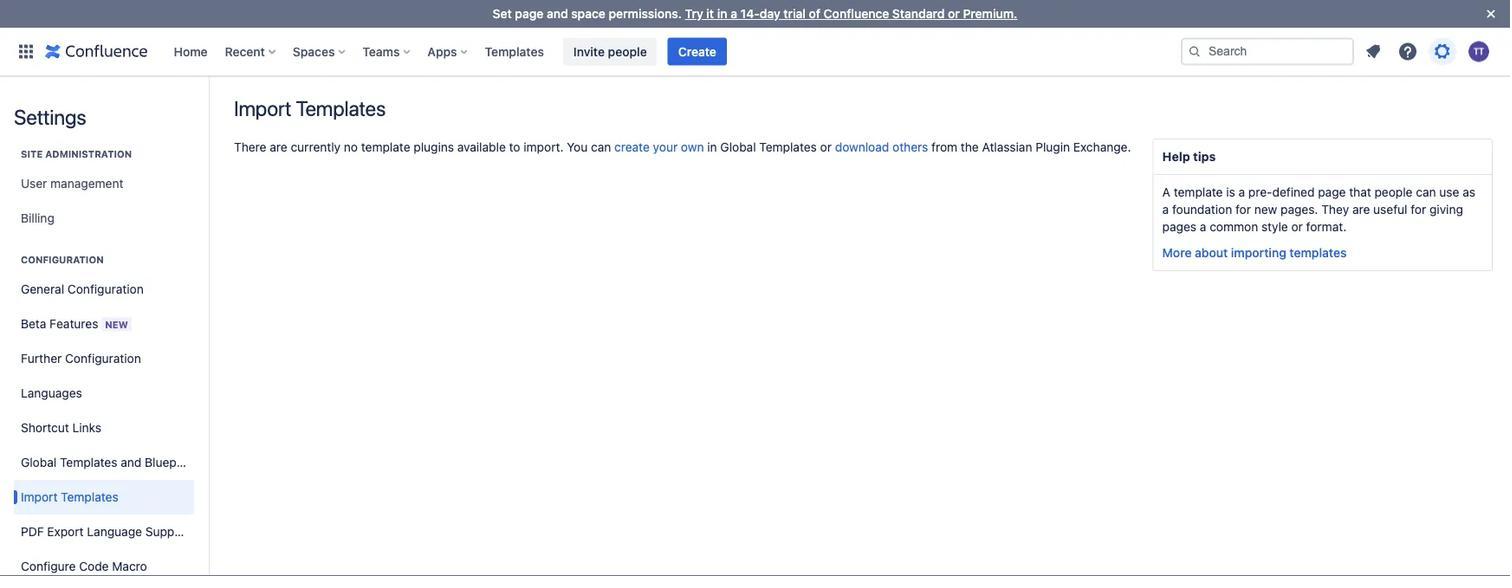 Task type: vqa. For each thing, say whether or not it's contained in the screenshot.
Exchange.
yes



Task type: locate. For each thing, give the bounding box(es) containing it.
invite people button
[[563, 38, 658, 65]]

0 vertical spatial template
[[361, 140, 410, 154]]

help icon image
[[1398, 41, 1419, 62]]

import templates up currently
[[234, 96, 386, 120]]

of
[[809, 7, 821, 21]]

defined
[[1273, 185, 1315, 199]]

0 horizontal spatial and
[[121, 455, 142, 470]]

people right invite
[[608, 44, 647, 59]]

common
[[1210, 220, 1259, 234]]

1 horizontal spatial and
[[547, 7, 568, 21]]

0 horizontal spatial for
[[1236, 202, 1251, 217]]

configuration up 'languages' 'link'
[[65, 351, 141, 366]]

configure code macro
[[21, 559, 147, 574]]

templates down set
[[485, 44, 544, 59]]

exchange.
[[1074, 140, 1132, 154]]

or left 'download'
[[820, 140, 832, 154]]

or down pages.
[[1292, 220, 1303, 234]]

people
[[608, 44, 647, 59], [1375, 185, 1413, 199]]

day
[[760, 7, 781, 21]]

settings
[[14, 105, 86, 129]]

1 horizontal spatial page
[[1318, 185, 1346, 199]]

1 vertical spatial global
[[21, 455, 57, 470]]

pdf export language support
[[21, 525, 190, 539]]

a right is
[[1239, 185, 1246, 199]]

0 horizontal spatial or
[[820, 140, 832, 154]]

create your own link
[[615, 140, 704, 154]]

1 vertical spatial configuration
[[68, 282, 144, 296]]

format.
[[1307, 220, 1347, 234]]

import up there
[[234, 96, 291, 120]]

there
[[234, 140, 266, 154]]

or right "standard"
[[948, 7, 960, 21]]

global templates and blueprints link
[[14, 445, 201, 480]]

in right own
[[707, 140, 717, 154]]

and for page
[[547, 7, 568, 21]]

it
[[707, 7, 714, 21]]

configuration up general
[[21, 254, 104, 266]]

further
[[21, 351, 62, 366]]

use
[[1440, 185, 1460, 199]]

0 vertical spatial are
[[270, 140, 287, 154]]

0 vertical spatial import
[[234, 96, 291, 120]]

your profile and preferences image
[[1469, 41, 1490, 62]]

in
[[717, 7, 728, 21], [707, 140, 717, 154]]

administration
[[45, 149, 132, 160]]

and left 'blueprints'
[[121, 455, 142, 470]]

notification icon image
[[1363, 41, 1384, 62]]

is
[[1227, 185, 1236, 199]]

can left use on the top of the page
[[1416, 185, 1437, 199]]

0 vertical spatial and
[[547, 7, 568, 21]]

premium.
[[963, 7, 1018, 21]]

collapse sidebar image
[[189, 85, 227, 120]]

1 horizontal spatial people
[[1375, 185, 1413, 199]]

0 horizontal spatial people
[[608, 44, 647, 59]]

1 vertical spatial page
[[1318, 185, 1346, 199]]

1 vertical spatial import
[[21, 490, 58, 504]]

that
[[1350, 185, 1372, 199]]

confluence
[[824, 7, 889, 21]]

configuration inside 'link'
[[68, 282, 144, 296]]

for up common on the top right
[[1236, 202, 1251, 217]]

global down shortcut
[[21, 455, 57, 470]]

standard
[[893, 7, 945, 21]]

own
[[681, 140, 704, 154]]

recent button
[[220, 38, 282, 65]]

banner containing home
[[0, 27, 1511, 76]]

download others link
[[835, 140, 928, 154]]

1 vertical spatial import templates
[[21, 490, 118, 504]]

global element
[[10, 27, 1178, 76]]

templates
[[485, 44, 544, 59], [296, 96, 386, 120], [760, 140, 817, 154], [60, 455, 117, 470], [61, 490, 118, 504]]

template
[[361, 140, 410, 154], [1174, 185, 1223, 199]]

import
[[234, 96, 291, 120], [21, 490, 58, 504]]

1 vertical spatial people
[[1375, 185, 1413, 199]]

a template is a pre-defined page that people can use as a foundation for new pages. they are useful for giving pages a common style or format.
[[1163, 185, 1476, 234]]

1 vertical spatial are
[[1353, 202, 1371, 217]]

configuration up new
[[68, 282, 144, 296]]

configuration group
[[14, 236, 201, 576]]

the
[[961, 140, 979, 154]]

and for templates
[[121, 455, 142, 470]]

shortcut
[[21, 421, 69, 435]]

create
[[615, 140, 650, 154]]

a down foundation at the right top of page
[[1200, 220, 1207, 234]]

user management link
[[14, 166, 194, 201]]

can right you
[[591, 140, 611, 154]]

template right 'no'
[[361, 140, 410, 154]]

a
[[1163, 185, 1171, 199]]

teams
[[363, 44, 400, 59]]

invite
[[574, 44, 605, 59]]

import templates
[[234, 96, 386, 120], [21, 490, 118, 504]]

are down the that
[[1353, 202, 1371, 217]]

foundation
[[1173, 202, 1233, 217]]

1 horizontal spatial import
[[234, 96, 291, 120]]

configure
[[21, 559, 76, 574]]

can inside a template is a pre-defined page that people can use as a foundation for new pages. they are useful for giving pages a common style or format.
[[1416, 185, 1437, 199]]

language
[[87, 525, 142, 539]]

0 horizontal spatial import templates
[[21, 490, 118, 504]]

global templates and blueprints
[[21, 455, 201, 470]]

1 horizontal spatial can
[[1416, 185, 1437, 199]]

pdf export language support link
[[14, 515, 194, 549]]

0 vertical spatial or
[[948, 7, 960, 21]]

import templates up export
[[21, 490, 118, 504]]

1 vertical spatial can
[[1416, 185, 1437, 199]]

1 horizontal spatial import templates
[[234, 96, 386, 120]]

billing
[[21, 211, 54, 225]]

people up useful
[[1375, 185, 1413, 199]]

and inside global templates and blueprints link
[[121, 455, 142, 470]]

0 horizontal spatial template
[[361, 140, 410, 154]]

configure code macro link
[[14, 549, 194, 576]]

0 vertical spatial can
[[591, 140, 611, 154]]

a left 14-
[[731, 7, 738, 21]]

support
[[145, 525, 190, 539]]

can
[[591, 140, 611, 154], [1416, 185, 1437, 199]]

from
[[932, 140, 958, 154]]

for left giving
[[1411, 202, 1427, 217]]

and left space
[[547, 7, 568, 21]]

spaces button
[[288, 38, 352, 65]]

plugin
[[1036, 140, 1070, 154]]

2 for from the left
[[1411, 202, 1427, 217]]

page up they
[[1318, 185, 1346, 199]]

page right set
[[515, 7, 544, 21]]

1 horizontal spatial global
[[721, 140, 756, 154]]

templates up pdf export language support link
[[61, 490, 118, 504]]

importing
[[1231, 246, 1287, 260]]

1 horizontal spatial for
[[1411, 202, 1427, 217]]

your
[[653, 140, 678, 154]]

2 horizontal spatial or
[[1292, 220, 1303, 234]]

no
[[344, 140, 358, 154]]

appswitcher icon image
[[16, 41, 36, 62]]

further configuration link
[[14, 341, 194, 376]]

0 horizontal spatial global
[[21, 455, 57, 470]]

template inside a template is a pre-defined page that people can use as a foundation for new pages. they are useful for giving pages a common style or format.
[[1174, 185, 1223, 199]]

and
[[547, 7, 568, 21], [121, 455, 142, 470]]

or inside a template is a pre-defined page that people can use as a foundation for new pages. they are useful for giving pages a common style or format.
[[1292, 220, 1303, 234]]

1 horizontal spatial template
[[1174, 185, 1223, 199]]

configuration for further
[[65, 351, 141, 366]]

pdf
[[21, 525, 44, 539]]

2 vertical spatial or
[[1292, 220, 1303, 234]]

create
[[678, 44, 717, 59]]

create link
[[668, 38, 727, 65]]

new
[[105, 319, 128, 330]]

global inside configuration group
[[21, 455, 57, 470]]

1 vertical spatial template
[[1174, 185, 1223, 199]]

home link
[[169, 38, 213, 65]]

user
[[21, 176, 47, 191]]

0 horizontal spatial page
[[515, 7, 544, 21]]

are right there
[[270, 140, 287, 154]]

import up pdf
[[21, 490, 58, 504]]

others
[[893, 140, 928, 154]]

teams button
[[357, 38, 417, 65]]

1 vertical spatial or
[[820, 140, 832, 154]]

permissions.
[[609, 7, 682, 21]]

0 vertical spatial people
[[608, 44, 647, 59]]

configuration
[[21, 254, 104, 266], [68, 282, 144, 296], [65, 351, 141, 366]]

global right own
[[721, 140, 756, 154]]

in right it
[[717, 7, 728, 21]]

banner
[[0, 27, 1511, 76]]

spaces
[[293, 44, 335, 59]]

1 horizontal spatial are
[[1353, 202, 1371, 217]]

import.
[[524, 140, 564, 154]]

2 vertical spatial configuration
[[65, 351, 141, 366]]

to
[[509, 140, 521, 154]]

people inside a template is a pre-defined page that people can use as a foundation for new pages. they are useful for giving pages a common style or format.
[[1375, 185, 1413, 199]]

currently
[[291, 140, 341, 154]]

1 vertical spatial and
[[121, 455, 142, 470]]

template up foundation at the right top of page
[[1174, 185, 1223, 199]]

search image
[[1188, 45, 1202, 59]]

or
[[948, 7, 960, 21], [820, 140, 832, 154], [1292, 220, 1303, 234]]

confluence image
[[45, 41, 148, 62], [45, 41, 148, 62]]

site
[[21, 149, 43, 160]]

general configuration
[[21, 282, 144, 296]]

0 vertical spatial global
[[721, 140, 756, 154]]

more about importing templates
[[1163, 246, 1347, 260]]

0 horizontal spatial import
[[21, 490, 58, 504]]



Task type: describe. For each thing, give the bounding box(es) containing it.
languages
[[21, 386, 82, 400]]

giving
[[1430, 202, 1464, 217]]

0 horizontal spatial can
[[591, 140, 611, 154]]

help
[[1163, 150, 1191, 164]]

they
[[1322, 202, 1350, 217]]

0 horizontal spatial are
[[270, 140, 287, 154]]

configuration for general
[[68, 282, 144, 296]]

blueprints
[[145, 455, 201, 470]]

tips
[[1194, 150, 1216, 164]]

1 vertical spatial in
[[707, 140, 717, 154]]

a down a
[[1163, 202, 1169, 217]]

home
[[174, 44, 208, 59]]

help tips
[[1163, 150, 1216, 164]]

14-
[[741, 7, 760, 21]]

Search field
[[1181, 38, 1355, 65]]

templates up 'no'
[[296, 96, 386, 120]]

templates link
[[480, 38, 549, 65]]

trial
[[784, 7, 806, 21]]

templates down links
[[60, 455, 117, 470]]

are inside a template is a pre-defined page that people can use as a foundation for new pages. they are useful for giving pages a common style or format.
[[1353, 202, 1371, 217]]

templates left 'download'
[[760, 140, 817, 154]]

people inside invite people 'button'
[[608, 44, 647, 59]]

billing link
[[14, 201, 194, 236]]

pre-
[[1249, 185, 1273, 199]]

more about importing templates button
[[1163, 244, 1347, 262]]

import templates inside configuration group
[[21, 490, 118, 504]]

try
[[685, 7, 704, 21]]

space
[[571, 7, 606, 21]]

0 vertical spatial configuration
[[21, 254, 104, 266]]

site administration group
[[14, 130, 194, 241]]

invite people
[[574, 44, 647, 59]]

import inside import templates link
[[21, 490, 58, 504]]

close image
[[1481, 3, 1502, 24]]

set page and space permissions. try it in a 14-day trial of confluence standard or premium.
[[493, 7, 1018, 21]]

beta
[[21, 316, 46, 331]]

0 vertical spatial in
[[717, 7, 728, 21]]

download
[[835, 140, 889, 154]]

beta features new
[[21, 316, 128, 331]]

shortcut links link
[[14, 411, 194, 445]]

you
[[567, 140, 588, 154]]

pages
[[1163, 220, 1197, 234]]

pages.
[[1281, 202, 1319, 217]]

available
[[457, 140, 506, 154]]

management
[[50, 176, 123, 191]]

atlassian
[[982, 140, 1033, 154]]

apps button
[[422, 38, 475, 65]]

new
[[1255, 202, 1278, 217]]

plugins
[[414, 140, 454, 154]]

1 horizontal spatial or
[[948, 7, 960, 21]]

export
[[47, 525, 84, 539]]

0 vertical spatial page
[[515, 7, 544, 21]]

further configuration
[[21, 351, 141, 366]]

try it in a 14-day trial of confluence standard or premium. link
[[685, 7, 1018, 21]]

apps
[[428, 44, 457, 59]]

links
[[72, 421, 101, 435]]

user management
[[21, 176, 123, 191]]

0 vertical spatial import templates
[[234, 96, 386, 120]]

settings icon image
[[1433, 41, 1453, 62]]

1 for from the left
[[1236, 202, 1251, 217]]

templates inside global element
[[485, 44, 544, 59]]

there are currently no template plugins available to import. you can create your own in global templates or download others from the atlassian plugin exchange.
[[234, 140, 1132, 154]]

more
[[1163, 246, 1192, 260]]

about
[[1195, 246, 1228, 260]]

style
[[1262, 220, 1289, 234]]

general configuration link
[[14, 272, 194, 307]]

as
[[1463, 185, 1476, 199]]

recent
[[225, 44, 265, 59]]

general
[[21, 282, 64, 296]]

page inside a template is a pre-defined page that people can use as a foundation for new pages. they are useful for giving pages a common style or format.
[[1318, 185, 1346, 199]]

templates
[[1290, 246, 1347, 260]]

macro
[[112, 559, 147, 574]]

languages link
[[14, 376, 194, 411]]

site administration
[[21, 149, 132, 160]]

set
[[493, 7, 512, 21]]



